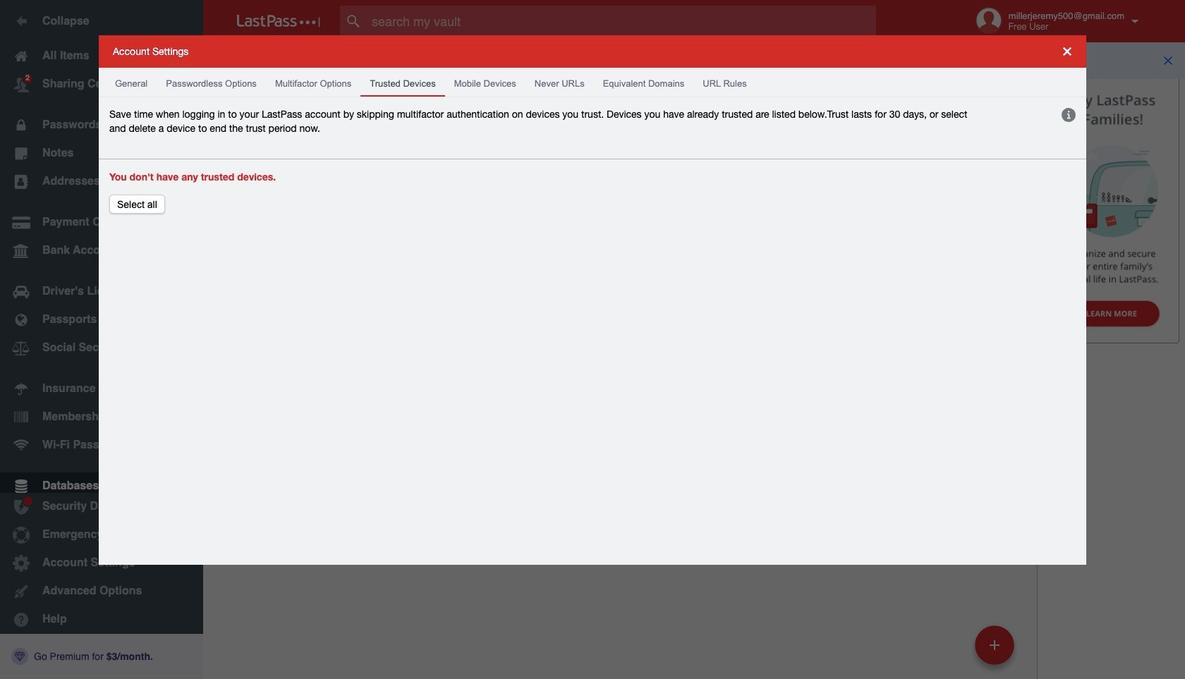 Task type: vqa. For each thing, say whether or not it's contained in the screenshot.
'dialog'
no



Task type: describe. For each thing, give the bounding box(es) containing it.
search my vault text field
[[340, 6, 904, 37]]

new item image
[[990, 641, 1000, 651]]

new item navigation
[[971, 622, 1024, 680]]

vault options navigation
[[203, 78, 1038, 120]]

lastpass image
[[237, 15, 320, 28]]



Task type: locate. For each thing, give the bounding box(es) containing it.
main navigation navigation
[[0, 0, 203, 680]]

Search search field
[[340, 6, 904, 37]]



